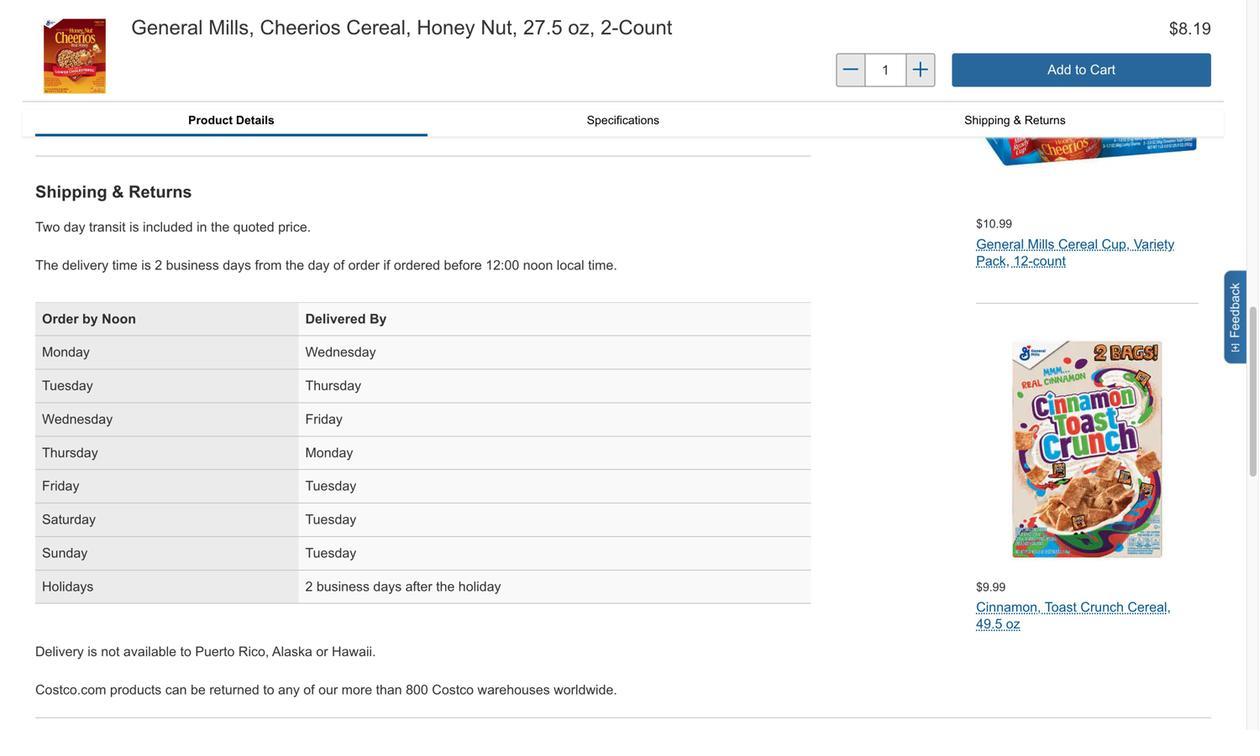 Task type: locate. For each thing, give the bounding box(es) containing it.
0 horizontal spatial the
[[211, 220, 229, 235]]

warehouses
[[478, 683, 550, 698]]

cereal,
[[346, 16, 411, 39], [1128, 600, 1171, 615]]

is left not
[[88, 645, 97, 660]]

1 horizontal spatial shipping
[[964, 114, 1010, 127]]

0 vertical spatial is
[[129, 220, 139, 235]]

shipping & returns link
[[819, 111, 1211, 130]]

2 up alaska
[[305, 579, 313, 595]]

thursday up saturday
[[42, 445, 98, 461]]

business up hawaii.
[[317, 579, 370, 595]]

quoted
[[233, 220, 274, 235]]

cereal, left "honey"
[[346, 16, 411, 39]]

product details
[[188, 114, 274, 127]]

1 vertical spatial day
[[308, 258, 330, 273]]

toast
[[1045, 600, 1077, 615]]

be
[[191, 683, 206, 698]]

0 vertical spatial to
[[180, 645, 191, 660]]

12:00
[[486, 258, 519, 273]]

cereal
[[1058, 237, 1098, 252]]

oz,
[[568, 16, 595, 39]]

1 vertical spatial is
[[141, 258, 151, 273]]

net
[[100, 68, 121, 83]]

or
[[316, 645, 328, 660]]

1 horizontal spatial day
[[308, 258, 330, 273]]

1 vertical spatial shipping & returns
[[35, 183, 192, 201]]

0 vertical spatial thursday
[[305, 378, 361, 394]]

from
[[255, 258, 282, 273]]

1 vertical spatial &
[[112, 183, 124, 201]]

cinnamon, toast crunch cereal, 49.5 oz image
[[976, 339, 1199, 561]]

features
[[90, 31, 143, 46]]

1 horizontal spatial friday
[[305, 412, 343, 427]]

1 vertical spatial the
[[285, 258, 304, 273]]

2 vertical spatial 2
[[305, 579, 313, 595]]

None button
[[952, 53, 1211, 87]]

is right time
[[141, 258, 151, 273]]

our
[[318, 683, 338, 698]]

delivered by
[[305, 311, 387, 327]]

1 vertical spatial days
[[373, 579, 402, 595]]

day left order
[[308, 258, 330, 273]]

2 left box
[[305, 105, 312, 120]]

800
[[406, 683, 428, 698]]

wednesday
[[305, 345, 376, 360], [42, 412, 113, 427]]

2 vertical spatial is
[[88, 645, 97, 660]]

0 horizontal spatial day
[[64, 220, 85, 235]]

returns
[[1025, 114, 1066, 127], [129, 183, 192, 201]]

1 vertical spatial of
[[303, 683, 315, 698]]

None telephone field
[[865, 53, 906, 87]]

included
[[143, 220, 193, 235]]

by
[[370, 311, 387, 327]]

the right the in on the top of the page
[[211, 220, 229, 235]]

0 vertical spatial day
[[64, 220, 85, 235]]

1 vertical spatial thursday
[[42, 445, 98, 461]]

business
[[166, 258, 219, 273], [317, 579, 370, 595]]

0 horizontal spatial friday
[[42, 479, 79, 494]]

0 vertical spatial shipping & returns
[[964, 114, 1066, 127]]

cinnamon,
[[976, 600, 1041, 615]]

0 vertical spatial 2
[[305, 105, 312, 120]]

ordered
[[394, 258, 440, 273]]

0 vertical spatial &
[[1013, 114, 1021, 127]]

day right two
[[64, 220, 85, 235]]

1 vertical spatial to
[[263, 683, 274, 698]]

1 horizontal spatial shipping & returns
[[964, 114, 1066, 127]]

1 horizontal spatial monday
[[305, 445, 353, 461]]

mills,
[[208, 16, 254, 39]]

days left from
[[223, 258, 251, 273]]

days left after
[[373, 579, 402, 595]]

friday
[[305, 412, 343, 427], [42, 479, 79, 494]]

to left any at left
[[263, 683, 274, 698]]

1 horizontal spatial thursday
[[305, 378, 361, 394]]

$10.99 general mills cereal cup, variety pack, 12-count
[[976, 218, 1175, 269]]

tuesday
[[42, 378, 93, 394], [305, 479, 356, 494], [305, 512, 356, 528], [305, 546, 356, 561]]

business down the in on the top of the page
[[166, 258, 219, 273]]

1 vertical spatial business
[[317, 579, 370, 595]]

0 vertical spatial wednesday
[[305, 345, 376, 360]]

is right transit
[[129, 220, 139, 235]]

cereal, right crunch
[[1128, 600, 1171, 615]]

0 horizontal spatial wednesday
[[42, 412, 113, 427]]

general up weight
[[131, 16, 203, 39]]

the
[[211, 220, 229, 235], [285, 258, 304, 273], [436, 579, 455, 595]]

1 horizontal spatial cereal,
[[1128, 600, 1171, 615]]

2 business days after the holiday
[[305, 579, 501, 595]]

8.19
[[1178, 19, 1211, 38]]

delivery is not available to puerto rico, alaska or hawaii.
[[35, 645, 376, 660]]

of left our
[[303, 683, 315, 698]]

1 vertical spatial cereal,
[[1128, 600, 1171, 615]]

after
[[405, 579, 432, 595]]

general up pack,
[[976, 237, 1024, 252]]

than
[[376, 683, 402, 698]]

the right from
[[285, 258, 304, 273]]

0 horizontal spatial days
[[223, 258, 251, 273]]

0 horizontal spatial business
[[166, 258, 219, 273]]

0 vertical spatial general
[[131, 16, 203, 39]]

nut,
[[481, 16, 518, 39]]

1 horizontal spatial days
[[373, 579, 402, 595]]

feedback
[[1228, 283, 1242, 338]]

0 vertical spatial shipping
[[964, 114, 1010, 127]]

1 horizontal spatial general
[[976, 237, 1024, 252]]

1 vertical spatial shipping
[[35, 183, 107, 201]]

any
[[278, 683, 300, 698]]

of left order
[[333, 258, 345, 273]]

1 horizontal spatial to
[[263, 683, 274, 698]]

rico,
[[238, 645, 269, 660]]

puerto
[[195, 645, 235, 660]]

0 horizontal spatial shipping & returns
[[35, 183, 192, 201]]

feedback link
[[1224, 271, 1253, 365]]

the right after
[[436, 579, 455, 595]]

1 horizontal spatial the
[[285, 258, 304, 273]]

if
[[383, 258, 390, 273]]

0 vertical spatial monday
[[42, 345, 90, 360]]

thursday
[[305, 378, 361, 394], [42, 445, 98, 461]]

0 horizontal spatial general
[[131, 16, 203, 39]]

cinnamon, toast crunch cereal, 49.5 oz link
[[976, 600, 1171, 632]]

time.
[[588, 258, 617, 273]]

products
[[110, 683, 162, 698]]

2 horizontal spatial is
[[141, 258, 151, 273]]

1 horizontal spatial is
[[129, 220, 139, 235]]

oz
[[1006, 617, 1020, 632]]

day
[[64, 220, 85, 235], [308, 258, 330, 273]]

two
[[35, 220, 60, 235]]

is
[[129, 220, 139, 235], [141, 258, 151, 273], [88, 645, 97, 660]]

count
[[619, 16, 672, 39]]

general
[[131, 16, 203, 39], [976, 237, 1024, 252]]

2 vertical spatial the
[[436, 579, 455, 595]]

more
[[342, 683, 372, 698]]

monday
[[42, 345, 90, 360], [305, 445, 353, 461]]

12-
[[1014, 254, 1033, 269]]

1 vertical spatial friday
[[42, 479, 79, 494]]

to left puerto
[[180, 645, 191, 660]]

2-
[[601, 16, 619, 39]]

2 right time
[[155, 258, 162, 273]]

crunch
[[1081, 600, 1124, 615]]

&
[[1013, 114, 1021, 127], [112, 183, 124, 201]]

time
[[112, 258, 138, 273]]

0 horizontal spatial shipping
[[35, 183, 107, 201]]

delivery
[[62, 258, 108, 273]]

0 horizontal spatial returns
[[129, 183, 192, 201]]

thursday down delivered
[[305, 378, 361, 394]]

holiday
[[458, 579, 501, 595]]

$10.99
[[976, 218, 1012, 231]]

1 horizontal spatial of
[[333, 258, 345, 273]]

cereal, inside $9.99 cinnamon, toast crunch cereal, 49.5 oz
[[1128, 600, 1171, 615]]

1 vertical spatial monday
[[305, 445, 353, 461]]

0 vertical spatial cereal,
[[346, 16, 411, 39]]

to
[[180, 645, 191, 660], [263, 683, 274, 698]]

0 horizontal spatial &
[[112, 183, 124, 201]]

product details link
[[35, 111, 427, 134]]

count
[[1033, 254, 1066, 269]]

1 vertical spatial general
[[976, 237, 1024, 252]]

0 vertical spatial returns
[[1025, 114, 1066, 127]]

0 horizontal spatial is
[[88, 645, 97, 660]]

shipping & returns
[[964, 114, 1066, 127], [35, 183, 192, 201]]

cheerios
[[260, 16, 341, 39]]

kosher
[[305, 31, 348, 46]]



Task type: vqa. For each thing, say whether or not it's contained in the screenshot.
the bottom Shipping
yes



Task type: describe. For each thing, give the bounding box(es) containing it.
0 vertical spatial of
[[333, 258, 345, 273]]

transit
[[89, 220, 126, 235]]

saturday
[[42, 512, 96, 528]]

hawaii.
[[332, 645, 376, 660]]

dietary features
[[44, 31, 143, 46]]

alaska
[[272, 645, 312, 660]]

delivered
[[305, 311, 366, 327]]

1 vertical spatial returns
[[129, 183, 192, 201]]

before
[[444, 258, 482, 273]]

mills
[[1028, 237, 1055, 252]]

order
[[348, 258, 380, 273]]

0 vertical spatial the
[[211, 220, 229, 235]]

noon
[[102, 311, 136, 327]]

general mills cereal cup, variety pack, 12-count image
[[976, 0, 1199, 198]]

sunday
[[42, 546, 88, 561]]

2 for 2 box
[[305, 105, 312, 120]]

tuesday for sunday
[[305, 546, 356, 561]]

the delivery time is 2 business days from the day of order if ordered before 12:00 noon local time.
[[35, 258, 617, 273]]

tuesday for saturday
[[305, 512, 356, 528]]

cup,
[[1102, 237, 1130, 252]]

$9.99 cinnamon, toast crunch cereal, 49.5 oz
[[976, 581, 1171, 632]]

1 horizontal spatial business
[[317, 579, 370, 595]]

specifications
[[587, 114, 660, 127]]

local
[[557, 258, 584, 273]]

0 vertical spatial days
[[223, 258, 251, 273]]

1 horizontal spatial returns
[[1025, 114, 1066, 127]]

by
[[82, 311, 98, 327]]

general mills, cheerios cereal, honey nut, 27.5 oz, 2-count
[[131, 16, 672, 39]]

0 horizontal spatial monday
[[42, 345, 90, 360]]

order by noon
[[42, 311, 136, 327]]

0 horizontal spatial cereal,
[[346, 16, 411, 39]]

general mills, cheerios cereal, honey nut, 27.5 oz, 2-count image
[[35, 17, 114, 96]]

dietary
[[44, 31, 86, 46]]

box
[[316, 105, 339, 120]]

tuesday for friday
[[305, 479, 356, 494]]

0 vertical spatial business
[[166, 258, 219, 273]]

package net weight
[[44, 68, 166, 83]]

honey
[[417, 16, 475, 39]]

in
[[197, 220, 207, 235]]

not
[[101, 645, 120, 660]]

$
[[1169, 19, 1178, 38]]

0 horizontal spatial of
[[303, 683, 315, 698]]

general mills cereal cup, variety pack, 12-count link
[[976, 237, 1175, 269]]

shipping inside shipping & returns link
[[964, 114, 1010, 127]]

1 vertical spatial 2
[[155, 258, 162, 273]]

49.5
[[976, 617, 1002, 632]]

delivery
[[35, 645, 84, 660]]

package
[[44, 68, 96, 83]]

variety
[[1134, 237, 1175, 252]]

is for included
[[129, 220, 139, 235]]

returned
[[209, 683, 259, 698]]

general inside the $10.99 general mills cereal cup, variety pack, 12-count
[[976, 237, 1024, 252]]

details
[[236, 114, 274, 127]]

can
[[165, 683, 187, 698]]

costco
[[432, 683, 474, 698]]

0 horizontal spatial thursday
[[42, 445, 98, 461]]

costco.com products can be returned to any of our more than 800 costco warehouses worldwide.
[[35, 683, 617, 698]]

$9.99
[[976, 581, 1006, 594]]

the
[[35, 258, 58, 273]]

1 horizontal spatial wednesday
[[305, 345, 376, 360]]

available
[[123, 645, 176, 660]]

weight
[[124, 68, 166, 83]]

0 horizontal spatial to
[[180, 645, 191, 660]]

noon
[[523, 258, 553, 273]]

1 vertical spatial wednesday
[[42, 412, 113, 427]]

2 horizontal spatial the
[[436, 579, 455, 595]]

2 box
[[305, 105, 339, 120]]

two day transit is included in the quoted price.
[[35, 220, 311, 235]]

worldwide.
[[554, 683, 617, 698]]

order
[[42, 311, 79, 327]]

pack,
[[976, 254, 1010, 269]]

1 horizontal spatial &
[[1013, 114, 1021, 127]]

price.
[[278, 220, 311, 235]]

2 for 2 business days after the holiday
[[305, 579, 313, 595]]

specifications link
[[427, 111, 819, 130]]

0 vertical spatial friday
[[305, 412, 343, 427]]

27.5
[[523, 16, 563, 39]]

product
[[188, 114, 233, 127]]

quantity
[[44, 105, 94, 120]]

holidays
[[42, 579, 94, 595]]

is for 2
[[141, 258, 151, 273]]

costco.com
[[35, 683, 106, 698]]



